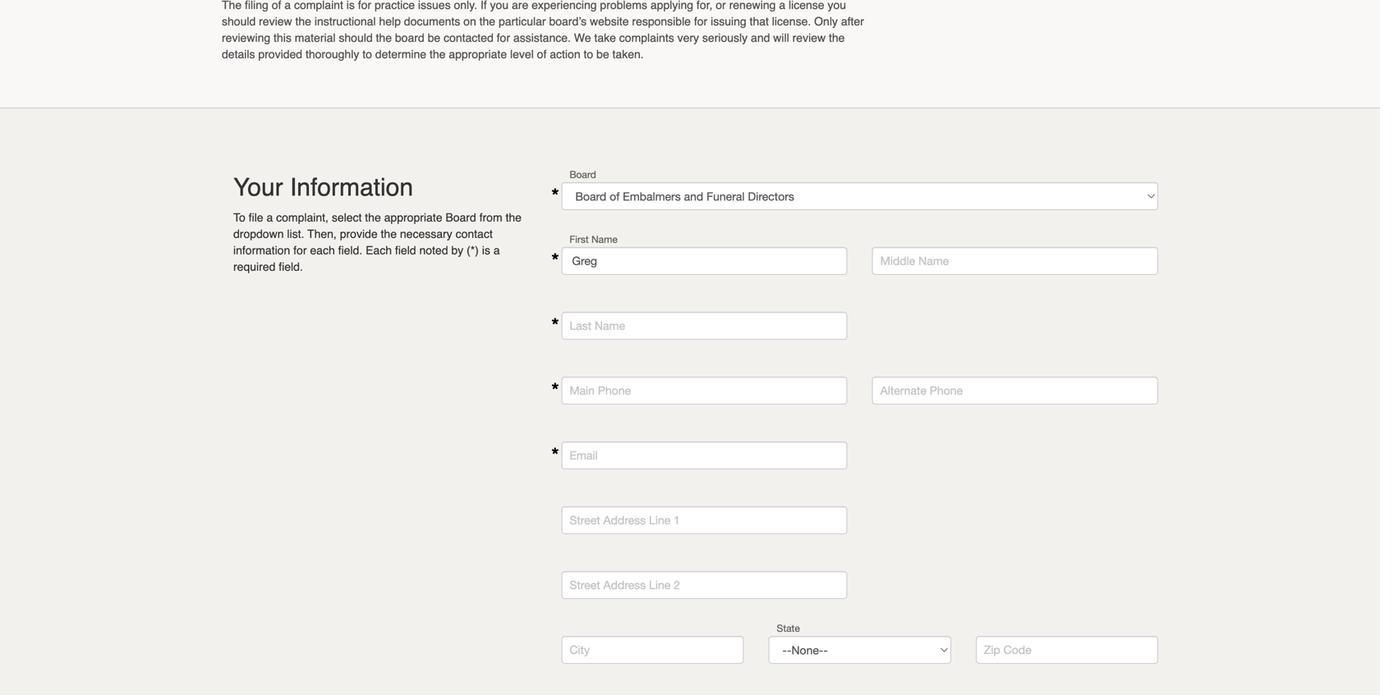 Task type: locate. For each thing, give the bounding box(es) containing it.
1 vertical spatial is
[[482, 244, 490, 257]]

contacted
[[444, 31, 494, 44]]

0 horizontal spatial should
[[222, 15, 256, 28]]

file
[[249, 211, 263, 224]]

1 horizontal spatial should
[[339, 31, 373, 44]]

0 horizontal spatial appropriate
[[384, 211, 442, 224]]

1 horizontal spatial to
[[584, 48, 593, 61]]

to left determine
[[363, 48, 372, 61]]

the down documents
[[430, 48, 446, 61]]

for,
[[697, 0, 713, 12]]

1
[[674, 514, 680, 528]]

address left "1"
[[604, 514, 646, 528]]

0 vertical spatial be
[[428, 31, 441, 44]]

you up only
[[828, 0, 846, 12]]

responsible
[[632, 15, 691, 28]]

we
[[574, 31, 591, 44]]

2 address from the top
[[604, 579, 646, 592]]

1 line from the top
[[649, 514, 671, 528]]

alternate
[[881, 384, 927, 398]]

name for first name
[[592, 234, 618, 245]]

0 vertical spatial name
[[592, 234, 618, 245]]

1 horizontal spatial appropriate
[[449, 48, 507, 61]]

provided
[[258, 48, 302, 61]]

0 vertical spatial is
[[347, 0, 355, 12]]

1 vertical spatial of
[[537, 48, 547, 61]]

board up the contact
[[446, 211, 476, 224]]

name for last name
[[595, 319, 625, 333]]

for up "instructional" on the left of page
[[358, 0, 371, 12]]

you right if
[[490, 0, 509, 12]]

is inside to file a complaint, select the appropriate board from the dropdown list. then, provide the necessary contact information for each field. each field noted by (*) is a required field.
[[482, 244, 490, 257]]

email
[[570, 449, 598, 463]]

phone right the "alternate"
[[930, 384, 963, 398]]

2 vertical spatial name
[[595, 319, 625, 333]]

the
[[295, 15, 311, 28], [480, 15, 496, 28], [376, 31, 392, 44], [829, 31, 845, 44], [430, 48, 446, 61], [365, 211, 381, 224], [506, 211, 522, 224], [381, 228, 397, 241]]

review up 'this'
[[259, 15, 292, 28]]

a right file
[[267, 211, 273, 224]]

field. down provide in the top of the page
[[338, 244, 363, 257]]

line
[[649, 514, 671, 528], [649, 579, 671, 592]]

should down "instructional" on the left of page
[[339, 31, 373, 44]]

be
[[428, 31, 441, 44], [597, 48, 609, 61]]

1 you from the left
[[490, 0, 509, 12]]

appropriate
[[449, 48, 507, 61], [384, 211, 442, 224]]

1 street from the top
[[570, 514, 600, 528]]

field
[[395, 244, 416, 257]]

of down assistance.
[[537, 48, 547, 61]]

middle
[[881, 254, 916, 268]]

of
[[272, 0, 281, 12], [537, 48, 547, 61]]

list.
[[287, 228, 304, 241]]

1 vertical spatial be
[[597, 48, 609, 61]]

to down "we"
[[584, 48, 593, 61]]

0 horizontal spatial is
[[347, 0, 355, 12]]

on
[[464, 15, 476, 28]]

experiencing
[[532, 0, 597, 12]]

2
[[674, 579, 680, 592]]

is right (*)
[[482, 244, 490, 257]]

the up provide in the top of the page
[[365, 211, 381, 224]]

0 vertical spatial of
[[272, 0, 281, 12]]

required
[[233, 260, 276, 274]]

0 vertical spatial should
[[222, 15, 256, 28]]

1 horizontal spatial field.
[[338, 244, 363, 257]]

0 horizontal spatial to
[[363, 48, 372, 61]]

2 phone from the left
[[930, 384, 963, 398]]

0 vertical spatial line
[[649, 514, 671, 528]]

middle name
[[881, 254, 949, 268]]

name right first
[[592, 234, 618, 245]]

documents
[[404, 15, 460, 28]]

board up first
[[570, 169, 596, 180]]

each
[[366, 244, 392, 257]]

a
[[285, 0, 291, 12], [779, 0, 786, 12], [267, 211, 273, 224], [494, 244, 500, 257]]

appropriate inside to file a complaint, select the appropriate board from the dropdown list. then, provide the necessary contact information for each field. each field noted by (*) is a required field.
[[384, 211, 442, 224]]

level
[[510, 48, 534, 61]]

0 vertical spatial board
[[570, 169, 596, 180]]

line left "1"
[[649, 514, 671, 528]]

license
[[789, 0, 825, 12]]

0 horizontal spatial you
[[490, 0, 509, 12]]

1 horizontal spatial review
[[793, 31, 826, 44]]

1 vertical spatial street
[[570, 579, 600, 592]]

0 horizontal spatial phone
[[598, 384, 631, 398]]

should down the
[[222, 15, 256, 28]]

1 address from the top
[[604, 514, 646, 528]]

each
[[310, 244, 335, 257]]

zip
[[984, 644, 1001, 657]]

filing
[[245, 0, 269, 12]]

2 to from the left
[[584, 48, 593, 61]]

Email text field
[[562, 442, 848, 470]]

for
[[358, 0, 371, 12], [694, 15, 708, 28], [497, 31, 510, 44], [293, 244, 307, 257]]

1 phone from the left
[[598, 384, 631, 398]]

dropdown
[[233, 228, 284, 241]]

1 vertical spatial address
[[604, 579, 646, 592]]

noted
[[419, 244, 448, 257]]

the down if
[[480, 15, 496, 28]]

main phone
[[570, 384, 631, 398]]

1 vertical spatial field.
[[279, 260, 303, 274]]

address for 1
[[604, 514, 646, 528]]

details
[[222, 48, 255, 61]]

street
[[570, 514, 600, 528], [570, 579, 600, 592]]

2 you from the left
[[828, 0, 846, 12]]

phone right main
[[598, 384, 631, 398]]

board inside to file a complaint, select the appropriate board from the dropdown list. then, provide the necessary contact information for each field. each field noted by (*) is a required field.
[[446, 211, 476, 224]]

field. down list.
[[279, 260, 303, 274]]

0 horizontal spatial review
[[259, 15, 292, 28]]

2 street from the top
[[570, 579, 600, 592]]

1 horizontal spatial of
[[537, 48, 547, 61]]

name
[[592, 234, 618, 245], [919, 254, 949, 268], [595, 319, 625, 333]]

1 vertical spatial appropriate
[[384, 211, 442, 224]]

alternate phone
[[881, 384, 963, 398]]

be down documents
[[428, 31, 441, 44]]

0 vertical spatial street
[[570, 514, 600, 528]]

for down list.
[[293, 244, 307, 257]]

appropriate up necessary
[[384, 211, 442, 224]]

phone for main phone
[[598, 384, 631, 398]]

a left complaint
[[285, 0, 291, 12]]

the down only
[[829, 31, 845, 44]]

should
[[222, 15, 256, 28], [339, 31, 373, 44]]

is inside the filing of a complaint is for practice issues only. if you are experiencing problems applying for, or renewing a license you should review the instructional help documents on the particular board's website responsible for issuing that license. only after reviewing this material should the board be contacted for assistance. we take complaints very seriously and will review the details provided thoroughly to determine the appropriate level of action to be taken.
[[347, 0, 355, 12]]

line left 2
[[649, 579, 671, 592]]

the down the help
[[376, 31, 392, 44]]

review down only
[[793, 31, 826, 44]]

board's
[[549, 15, 587, 28]]

of right filing
[[272, 0, 281, 12]]

phone
[[598, 384, 631, 398], [930, 384, 963, 398]]

0 vertical spatial address
[[604, 514, 646, 528]]

2 line from the top
[[649, 579, 671, 592]]

0 horizontal spatial board
[[446, 211, 476, 224]]

information
[[290, 173, 413, 202]]

1 vertical spatial name
[[919, 254, 949, 268]]

for down for,
[[694, 15, 708, 28]]

1 horizontal spatial you
[[828, 0, 846, 12]]

address left 2
[[604, 579, 646, 592]]

name right middle
[[919, 254, 949, 268]]

action
[[550, 48, 581, 61]]

appropriate down contacted
[[449, 48, 507, 61]]

street down email
[[570, 514, 600, 528]]

to
[[363, 48, 372, 61], [584, 48, 593, 61]]

name right last
[[595, 319, 625, 333]]

street up city in the bottom left of the page
[[570, 579, 600, 592]]

0 vertical spatial appropriate
[[449, 48, 507, 61]]

field.
[[338, 244, 363, 257], [279, 260, 303, 274]]

is
[[347, 0, 355, 12], [482, 244, 490, 257]]

1 vertical spatial line
[[649, 579, 671, 592]]

complaints
[[619, 31, 674, 44]]

name for middle name
[[919, 254, 949, 268]]

1 vertical spatial board
[[446, 211, 476, 224]]

be down take at the top of the page
[[597, 48, 609, 61]]

board
[[570, 169, 596, 180], [446, 211, 476, 224]]

is up "instructional" on the left of page
[[347, 0, 355, 12]]

state
[[777, 623, 800, 635]]

0 vertical spatial field.
[[338, 244, 363, 257]]

address
[[604, 514, 646, 528], [604, 579, 646, 592]]

review
[[259, 15, 292, 28], [793, 31, 826, 44]]

City text field
[[562, 637, 744, 665]]

complaint
[[294, 0, 343, 12]]

1 horizontal spatial phone
[[930, 384, 963, 398]]

the right from
[[506, 211, 522, 224]]

Zip Code text field
[[976, 637, 1159, 665]]

1 horizontal spatial is
[[482, 244, 490, 257]]

will
[[773, 31, 789, 44]]



Task type: describe. For each thing, give the bounding box(es) containing it.
First Name text field
[[562, 247, 848, 275]]

1 to from the left
[[363, 48, 372, 61]]

your
[[233, 173, 283, 202]]

Main Phone text field
[[562, 377, 848, 405]]

take
[[594, 31, 616, 44]]

and
[[751, 31, 770, 44]]

street for street address line 1
[[570, 514, 600, 528]]

Alternate Phone text field
[[872, 377, 1159, 405]]

renewing
[[729, 0, 776, 12]]

to file a complaint, select the appropriate board from the dropdown list. then, provide the necessary contact information for each field. each field noted by (*) is a required field.
[[233, 211, 522, 274]]

for down particular in the left top of the page
[[497, 31, 510, 44]]

practice
[[375, 0, 415, 12]]

0 horizontal spatial of
[[272, 0, 281, 12]]

issuing
[[711, 15, 747, 28]]

the up each
[[381, 228, 397, 241]]

last
[[570, 319, 592, 333]]

address for 2
[[604, 579, 646, 592]]

issues
[[418, 0, 451, 12]]

Middle Name text field
[[872, 247, 1159, 275]]

(*)
[[467, 244, 479, 257]]

by
[[451, 244, 464, 257]]

material
[[295, 31, 336, 44]]

Street Address Line 1 text field
[[562, 507, 848, 535]]

determine
[[375, 48, 427, 61]]

street for street address line 2
[[570, 579, 600, 592]]

select
[[332, 211, 362, 224]]

only
[[814, 15, 838, 28]]

0 horizontal spatial field.
[[279, 260, 303, 274]]

main
[[570, 384, 595, 398]]

Street Address Line 2 text field
[[562, 572, 848, 600]]

provide
[[340, 228, 378, 241]]

or
[[716, 0, 726, 12]]

your information
[[233, 173, 413, 202]]

complaint,
[[276, 211, 329, 224]]

1 horizontal spatial board
[[570, 169, 596, 180]]

after
[[841, 15, 864, 28]]

appropriate inside the filing of a complaint is for practice issues only. if you are experiencing problems applying for, or renewing a license you should review the instructional help documents on the particular board's website responsible for issuing that license. only after reviewing this material should the board be contacted for assistance. we take complaints very seriously and will review the details provided thoroughly to determine the appropriate level of action to be taken.
[[449, 48, 507, 61]]

a right (*)
[[494, 244, 500, 257]]

website
[[590, 15, 629, 28]]

first
[[570, 234, 589, 245]]

from
[[480, 211, 503, 224]]

code
[[1004, 644, 1032, 657]]

contact
[[456, 228, 493, 241]]

for inside to file a complaint, select the appropriate board from the dropdown list. then, provide the necessary contact information for each field. each field noted by (*) is a required field.
[[293, 244, 307, 257]]

zip code
[[984, 644, 1032, 657]]

the
[[222, 0, 242, 12]]

assistance.
[[513, 31, 571, 44]]

to
[[233, 211, 246, 224]]

Last Name text field
[[562, 312, 848, 340]]

help
[[379, 15, 401, 28]]

very
[[678, 31, 699, 44]]

phone for alternate phone
[[930, 384, 963, 398]]

instructional
[[315, 15, 376, 28]]

line for 2
[[649, 579, 671, 592]]

first name
[[570, 234, 618, 245]]

that
[[750, 15, 769, 28]]

0 vertical spatial review
[[259, 15, 292, 28]]

city
[[570, 644, 590, 657]]

then,
[[307, 228, 337, 241]]

license.
[[772, 15, 811, 28]]

particular
[[499, 15, 546, 28]]

board
[[395, 31, 425, 44]]

the up material
[[295, 15, 311, 28]]

if
[[481, 0, 487, 12]]

problems
[[600, 0, 648, 12]]

1 vertical spatial review
[[793, 31, 826, 44]]

last name
[[570, 319, 625, 333]]

necessary
[[400, 228, 453, 241]]

line for 1
[[649, 514, 671, 528]]

taken.
[[613, 48, 644, 61]]

applying
[[651, 0, 694, 12]]

only.
[[454, 0, 477, 12]]

thoroughly
[[306, 48, 359, 61]]

street address line 1
[[570, 514, 680, 528]]

0 horizontal spatial be
[[428, 31, 441, 44]]

information
[[233, 244, 290, 257]]

the filing of a complaint is for practice issues only. if you are experiencing problems applying for, or renewing a license you should review the instructional help documents on the particular board's website responsible for issuing that license. only after reviewing this material should the board be contacted for assistance. we take complaints very seriously and will review the details provided thoroughly to determine the appropriate level of action to be taken.
[[222, 0, 864, 61]]

street address line 2
[[570, 579, 680, 592]]

a up license.
[[779, 0, 786, 12]]

1 vertical spatial should
[[339, 31, 373, 44]]

1 horizontal spatial be
[[597, 48, 609, 61]]

this
[[274, 31, 292, 44]]

reviewing
[[222, 31, 270, 44]]

are
[[512, 0, 529, 12]]

seriously
[[703, 31, 748, 44]]



Task type: vqa. For each thing, say whether or not it's contained in the screenshot.
who
no



